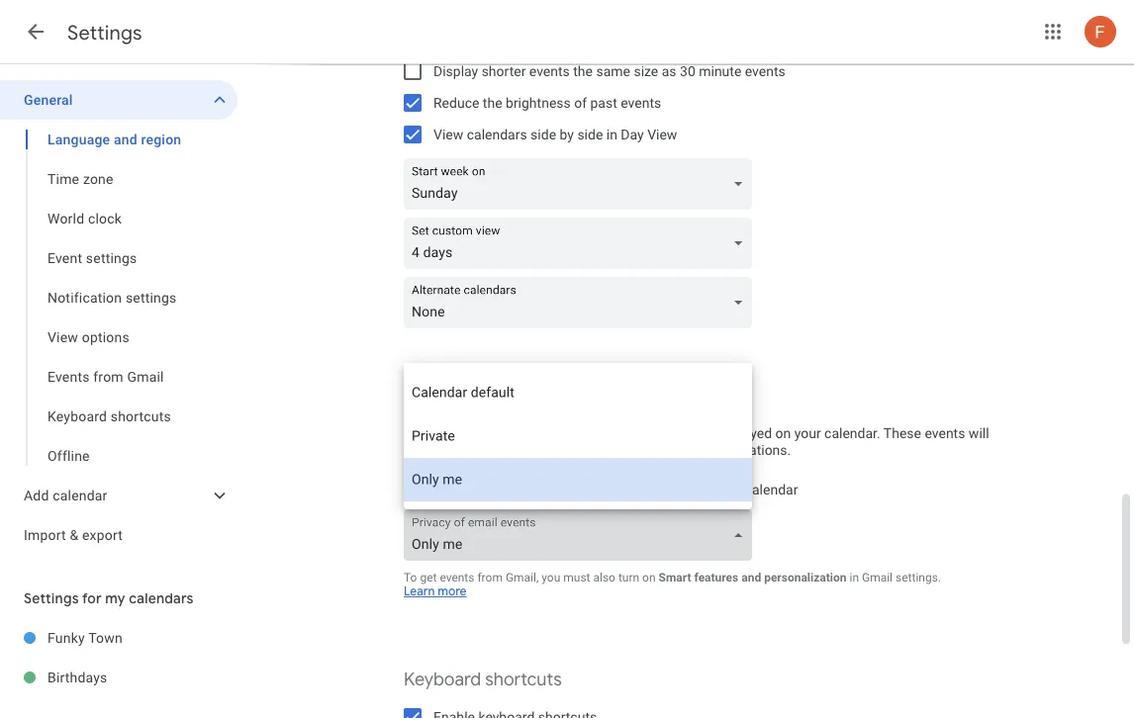 Task type: locate. For each thing, give the bounding box(es) containing it.
&
[[70, 527, 79, 543]]

in
[[607, 126, 618, 143], [708, 482, 719, 498], [850, 571, 859, 585]]

1 vertical spatial keyboard
[[404, 669, 481, 691]]

settings left for
[[24, 590, 79, 608]]

from inside events from gmail gmail can automatically create events that can be displayed on your calendar. these events will help you keep track of things like flights and other reservations.
[[461, 396, 500, 419]]

1 horizontal spatial calendars
[[467, 126, 527, 143]]

that
[[642, 426, 666, 442]]

1 vertical spatial settings
[[24, 590, 79, 608]]

events
[[48, 369, 90, 385], [404, 396, 457, 419]]

events right get
[[440, 571, 475, 585]]

0 horizontal spatial and
[[114, 131, 137, 147]]

settings up options
[[126, 290, 177, 306]]

1 horizontal spatial shortcuts
[[485, 669, 562, 691]]

0 horizontal spatial keyboard shortcuts
[[48, 408, 171, 425]]

things
[[542, 442, 580, 458]]

2 horizontal spatial in
[[850, 571, 859, 585]]

0 horizontal spatial on
[[643, 571, 656, 585]]

will
[[969, 426, 989, 442]]

1 vertical spatial in
[[708, 482, 719, 498]]

you
[[433, 442, 455, 458], [542, 571, 561, 585]]

1 vertical spatial settings
[[126, 290, 177, 306]]

only me option
[[404, 458, 752, 502]]

0 vertical spatial the
[[573, 63, 593, 79]]

gmail left keep
[[404, 426, 440, 442]]

gmail up track
[[503, 396, 551, 419]]

0 horizontal spatial keyboard
[[48, 408, 107, 425]]

settings heading
[[67, 20, 142, 45]]

gmail left the settings.
[[862, 571, 893, 585]]

flights
[[608, 442, 646, 458]]

1 horizontal spatial calendar
[[745, 482, 798, 498]]

from inside to get events from gmail, you must also turn on smart features and personalization in gmail settings. learn more
[[478, 571, 503, 585]]

events from gmail gmail can automatically create events that can be displayed on your calendar. these events will help you keep track of things like flights and other reservations.
[[404, 396, 989, 458]]

world
[[48, 210, 84, 227]]

learn
[[404, 585, 435, 599]]

2 vertical spatial from
[[478, 571, 503, 585]]

you inside events from gmail gmail can automatically create events that can be displayed on your calendar. these events will help you keep track of things like flights and other reservations.
[[433, 442, 455, 458]]

you right help at bottom left
[[433, 442, 455, 458]]

other
[[676, 442, 708, 458]]

1 vertical spatial of
[[526, 442, 539, 458]]

these
[[884, 426, 922, 442]]

import & export
[[24, 527, 123, 543]]

help
[[404, 442, 430, 458]]

your
[[795, 426, 821, 442]]

export
[[82, 527, 123, 543]]

0 horizontal spatial shortcuts
[[111, 408, 171, 425]]

from for events from gmail
[[93, 369, 124, 385]]

0 vertical spatial shortcuts
[[111, 408, 171, 425]]

by right the created
[[652, 482, 666, 498]]

displayed
[[714, 426, 772, 442]]

view down the reduce
[[434, 126, 464, 143]]

be
[[695, 426, 710, 442]]

keyboard shortcuts down events from gmail
[[48, 408, 171, 425]]

time
[[48, 171, 79, 187]]

0 horizontal spatial calendars
[[129, 590, 194, 608]]

same
[[596, 63, 631, 79]]

0 horizontal spatial of
[[526, 442, 539, 458]]

shortcuts
[[111, 408, 171, 425], [485, 669, 562, 691]]

events
[[529, 63, 570, 79], [745, 63, 786, 79], [621, 95, 661, 111], [598, 426, 638, 442], [925, 426, 966, 442], [471, 482, 512, 498], [440, 571, 475, 585]]

by
[[560, 126, 574, 143], [652, 482, 666, 498]]

in left the day
[[607, 126, 618, 143]]

can right help at bottom left
[[443, 426, 466, 442]]

my
[[723, 482, 742, 498], [105, 590, 125, 608]]

0 horizontal spatial the
[[483, 95, 502, 111]]

clock
[[88, 210, 122, 227]]

0 vertical spatial from
[[93, 369, 124, 385]]

general
[[24, 92, 73, 108]]

the down shorter
[[483, 95, 502, 111]]

1 vertical spatial shortcuts
[[485, 669, 562, 691]]

side
[[531, 126, 556, 143], [577, 126, 603, 143]]

events inside tree
[[48, 369, 90, 385]]

2 vertical spatial and
[[742, 571, 761, 585]]

gmail
[[127, 369, 164, 385], [503, 396, 551, 419], [404, 426, 440, 442], [669, 482, 705, 498], [862, 571, 893, 585]]

1 horizontal spatial keyboard
[[404, 669, 481, 691]]

settings for settings for my calendars
[[24, 590, 79, 608]]

group
[[0, 120, 238, 476]]

view left options
[[48, 329, 78, 345]]

view inside group
[[48, 329, 78, 345]]

events from gmail
[[48, 369, 164, 385]]

more
[[438, 585, 467, 599]]

1 horizontal spatial on
[[776, 426, 791, 442]]

calendars down the reduce
[[467, 126, 527, 143]]

1 horizontal spatial by
[[652, 482, 666, 498]]

and
[[114, 131, 137, 147], [650, 442, 673, 458], [742, 571, 761, 585]]

the
[[573, 63, 593, 79], [483, 95, 502, 111]]

0 vertical spatial keyboard shortcuts
[[48, 408, 171, 425]]

zone
[[83, 171, 114, 187]]

learn more link
[[404, 585, 467, 599]]

0 horizontal spatial you
[[433, 442, 455, 458]]

0 vertical spatial and
[[114, 131, 137, 147]]

view
[[434, 126, 464, 143], [648, 126, 677, 143], [48, 329, 78, 345]]

side down reduce the brightness of past events
[[531, 126, 556, 143]]

0 vertical spatial settings
[[67, 20, 142, 45]]

0 horizontal spatial can
[[443, 426, 466, 442]]

and inside to get events from gmail, you must also turn on smart features and personalization in gmail settings. learn more
[[742, 571, 761, 585]]

events down size
[[621, 95, 661, 111]]

events left the that
[[598, 426, 638, 442]]

keyboard up offline
[[48, 408, 107, 425]]

and left region on the top left of the page
[[114, 131, 137, 147]]

1 horizontal spatial can
[[669, 426, 692, 442]]

1 vertical spatial the
[[483, 95, 502, 111]]

show events automatically created by gmail in my calendar
[[434, 482, 798, 498]]

of right track
[[526, 442, 539, 458]]

0 vertical spatial in
[[607, 126, 618, 143]]

calendar
[[745, 482, 798, 498], [53, 488, 107, 504]]

in inside to get events from gmail, you must also turn on smart features and personalization in gmail settings. learn more
[[850, 571, 859, 585]]

on right turn
[[643, 571, 656, 585]]

go back image
[[24, 20, 48, 44]]

0 horizontal spatial side
[[531, 126, 556, 143]]

calendars up funky town tree item
[[129, 590, 194, 608]]

0 horizontal spatial my
[[105, 590, 125, 608]]

2 vertical spatial in
[[850, 571, 859, 585]]

from left gmail,
[[478, 571, 503, 585]]

of
[[574, 95, 587, 111], [526, 442, 539, 458]]

settings up notification settings
[[86, 250, 137, 266]]

1 horizontal spatial view
[[434, 126, 464, 143]]

1 horizontal spatial of
[[574, 95, 587, 111]]

and left other
[[650, 442, 673, 458]]

0 horizontal spatial calendar
[[53, 488, 107, 504]]

1 horizontal spatial my
[[723, 482, 742, 498]]

0 horizontal spatial in
[[607, 126, 618, 143]]

2 horizontal spatial and
[[742, 571, 761, 585]]

0 horizontal spatial view
[[48, 329, 78, 345]]

offline
[[48, 448, 90, 464]]

time zone
[[48, 171, 114, 187]]

and inside events from gmail gmail can automatically create events that can be displayed on your calendar. these events will help you keep track of things like flights and other reservations.
[[650, 442, 673, 458]]

settings for my calendars tree
[[0, 619, 238, 698]]

1 horizontal spatial the
[[573, 63, 593, 79]]

my down reservations.
[[723, 482, 742, 498]]

0 vertical spatial on
[[776, 426, 791, 442]]

from down options
[[93, 369, 124, 385]]

of left past
[[574, 95, 587, 111]]

by down reduce the brightness of past events
[[560, 126, 574, 143]]

birthdays tree item
[[0, 658, 238, 698]]

events for events from gmail
[[48, 369, 90, 385]]

1 vertical spatial and
[[650, 442, 673, 458]]

calendars
[[467, 126, 527, 143], [129, 590, 194, 608]]

events inside events from gmail gmail can automatically create events that can be displayed on your calendar. these events will help you keep track of things like flights and other reservations.
[[404, 396, 457, 419]]

settings for settings
[[67, 20, 142, 45]]

0 horizontal spatial events
[[48, 369, 90, 385]]

1 vertical spatial by
[[652, 482, 666, 498]]

view right the day
[[648, 126, 677, 143]]

1 horizontal spatial events
[[404, 396, 457, 419]]

1 horizontal spatial keyboard shortcuts
[[404, 669, 562, 691]]

you left the must
[[542, 571, 561, 585]]

events for events from gmail gmail can automatically create events that can be displayed on your calendar. these events will help you keep track of things like flights and other reservations.
[[404, 396, 457, 419]]

from for events from gmail gmail can automatically create events that can be displayed on your calendar. these events will help you keep track of things like flights and other reservations.
[[461, 396, 500, 419]]

1 vertical spatial from
[[461, 396, 500, 419]]

import
[[24, 527, 66, 543]]

from
[[93, 369, 124, 385], [461, 396, 500, 419], [478, 571, 503, 585]]

1 vertical spatial events
[[404, 396, 457, 419]]

gmail down options
[[127, 369, 164, 385]]

calendar up & at the bottom left of the page
[[53, 488, 107, 504]]

keyboard
[[48, 408, 107, 425], [404, 669, 481, 691]]

on inside events from gmail gmail can automatically create events that can be displayed on your calendar. these events will help you keep track of things like flights and other reservations.
[[776, 426, 791, 442]]

my right for
[[105, 590, 125, 608]]

events left will
[[925, 426, 966, 442]]

settings
[[67, 20, 142, 45], [24, 590, 79, 608]]

events right show
[[471, 482, 512, 498]]

keyboard shortcuts
[[48, 408, 171, 425], [404, 669, 562, 691]]

from up keep
[[461, 396, 500, 419]]

in right personalization
[[850, 571, 859, 585]]

tree
[[0, 80, 238, 555]]

0 vertical spatial automatically
[[469, 426, 552, 442]]

0 vertical spatial you
[[433, 442, 455, 458]]

1 horizontal spatial and
[[650, 442, 673, 458]]

1 vertical spatial on
[[643, 571, 656, 585]]

1 vertical spatial keyboard shortcuts
[[404, 669, 562, 691]]

birthdays
[[48, 670, 107, 686]]

view for view calendars side by side in day view
[[434, 126, 464, 143]]

0 vertical spatial events
[[48, 369, 90, 385]]

automatically
[[469, 426, 552, 442], [515, 482, 598, 498]]

language and region
[[48, 131, 181, 147]]

calendar down reservations.
[[745, 482, 798, 498]]

on
[[776, 426, 791, 442], [643, 571, 656, 585]]

minute
[[699, 63, 742, 79]]

on left the your
[[776, 426, 791, 442]]

0 vertical spatial calendars
[[467, 126, 527, 143]]

0 vertical spatial settings
[[86, 250, 137, 266]]

1 horizontal spatial side
[[577, 126, 603, 143]]

events down view options
[[48, 369, 90, 385]]

features
[[694, 571, 739, 585]]

options
[[82, 329, 130, 345]]

can
[[443, 426, 466, 442], [669, 426, 692, 442]]

keyboard shortcuts down 'more'
[[404, 669, 562, 691]]

side down past
[[577, 126, 603, 143]]

2 side from the left
[[577, 126, 603, 143]]

keyboard down learn more 'link'
[[404, 669, 481, 691]]

0 vertical spatial keyboard
[[48, 408, 107, 425]]

and right features
[[742, 571, 761, 585]]

can left be
[[669, 426, 692, 442]]

the left same
[[573, 63, 593, 79]]

like
[[583, 442, 604, 458]]

settings up general tree item
[[67, 20, 142, 45]]

0 horizontal spatial by
[[560, 126, 574, 143]]

automatically down things at the bottom
[[515, 482, 598, 498]]

1 vertical spatial you
[[542, 571, 561, 585]]

day
[[621, 126, 644, 143]]

0 vertical spatial my
[[723, 482, 742, 498]]

automatically left create
[[469, 426, 552, 442]]

1 horizontal spatial you
[[542, 571, 561, 585]]

to
[[404, 571, 417, 585]]

turn
[[619, 571, 640, 585]]

events up help at bottom left
[[404, 396, 457, 419]]

None field
[[404, 158, 760, 210], [404, 218, 760, 269], [404, 277, 760, 329], [404, 510, 760, 561], [404, 158, 760, 210], [404, 218, 760, 269], [404, 277, 760, 329], [404, 510, 760, 561]]

general tree item
[[0, 80, 238, 120]]

in down reservations.
[[708, 482, 719, 498]]

notification
[[48, 290, 122, 306]]

settings
[[86, 250, 137, 266], [126, 290, 177, 306]]



Task type: vqa. For each thing, say whether or not it's contained in the screenshot.
IN
yes



Task type: describe. For each thing, give the bounding box(es) containing it.
0 vertical spatial of
[[574, 95, 587, 111]]

0 vertical spatial by
[[560, 126, 574, 143]]

region
[[141, 131, 181, 147]]

track
[[492, 442, 522, 458]]

display shorter events the same size as 30 minute events
[[434, 63, 786, 79]]

of inside events from gmail gmail can automatically create events that can be displayed on your calendar. these events will help you keep track of things like flights and other reservations.
[[526, 442, 539, 458]]

brightness
[[506, 95, 571, 111]]

must
[[564, 571, 590, 585]]

to get events from gmail, you must also turn on smart features and personalization in gmail settings. learn more
[[404, 571, 941, 599]]

funky town
[[48, 630, 123, 646]]

as
[[662, 63, 677, 79]]

shortcuts inside group
[[111, 408, 171, 425]]

1 can from the left
[[443, 426, 466, 442]]

event
[[48, 250, 82, 266]]

gmail down other
[[669, 482, 705, 498]]

settings.
[[896, 571, 941, 585]]

past
[[590, 95, 617, 111]]

calendar default option
[[404, 371, 752, 415]]

you inside to get events from gmail, you must also turn on smart features and personalization in gmail settings. learn more
[[542, 571, 561, 585]]

calendar.
[[825, 426, 881, 442]]

personalization
[[764, 571, 847, 585]]

shorter
[[482, 63, 526, 79]]

create
[[556, 426, 594, 442]]

size
[[634, 63, 659, 79]]

for
[[82, 590, 102, 608]]

view for view options
[[48, 329, 78, 345]]

on inside to get events from gmail, you must also turn on smart features and personalization in gmail settings. learn more
[[643, 571, 656, 585]]

gmail inside group
[[127, 369, 164, 385]]

2 horizontal spatial view
[[648, 126, 677, 143]]

events right the minute
[[745, 63, 786, 79]]

also
[[593, 571, 616, 585]]

gmail,
[[506, 571, 539, 585]]

events up reduce the brightness of past events
[[529, 63, 570, 79]]

funky
[[48, 630, 85, 646]]

town
[[88, 630, 123, 646]]

add
[[24, 488, 49, 504]]

settings for notification settings
[[126, 290, 177, 306]]

keyboard inside group
[[48, 408, 107, 425]]

view calendars side by side in day view
[[434, 126, 677, 143]]

30
[[680, 63, 696, 79]]

events inside to get events from gmail, you must also turn on smart features and personalization in gmail settings. learn more
[[440, 571, 475, 585]]

language
[[48, 131, 110, 147]]

smart
[[659, 571, 691, 585]]

world clock
[[48, 210, 122, 227]]

1 vertical spatial my
[[105, 590, 125, 608]]

privacy of email events list box
[[404, 363, 752, 510]]

calendar inside tree
[[53, 488, 107, 504]]

tree containing general
[[0, 80, 238, 555]]

1 side from the left
[[531, 126, 556, 143]]

gmail inside to get events from gmail, you must also turn on smart features and personalization in gmail settings. learn more
[[862, 571, 893, 585]]

private option
[[404, 415, 752, 458]]

and inside group
[[114, 131, 137, 147]]

created
[[602, 482, 648, 498]]

reduce
[[434, 95, 480, 111]]

automatically inside events from gmail gmail can automatically create events that can be displayed on your calendar. these events will help you keep track of things like flights and other reservations.
[[469, 426, 552, 442]]

show
[[434, 482, 468, 498]]

group containing language and region
[[0, 120, 238, 476]]

1 vertical spatial automatically
[[515, 482, 598, 498]]

display
[[434, 63, 478, 79]]

keyboard shortcuts inside tree
[[48, 408, 171, 425]]

settings for my calendars
[[24, 590, 194, 608]]

view options
[[48, 329, 130, 345]]

1 horizontal spatial in
[[708, 482, 719, 498]]

keep
[[459, 442, 488, 458]]

2 can from the left
[[669, 426, 692, 442]]

reservations.
[[712, 442, 791, 458]]

settings for event settings
[[86, 250, 137, 266]]

notification settings
[[48, 290, 177, 306]]

funky town tree item
[[0, 619, 238, 658]]

1 vertical spatial calendars
[[129, 590, 194, 608]]

add calendar
[[24, 488, 107, 504]]

reduce the brightness of past events
[[434, 95, 661, 111]]

event settings
[[48, 250, 137, 266]]

get
[[420, 571, 437, 585]]

birthdays link
[[48, 658, 238, 698]]



